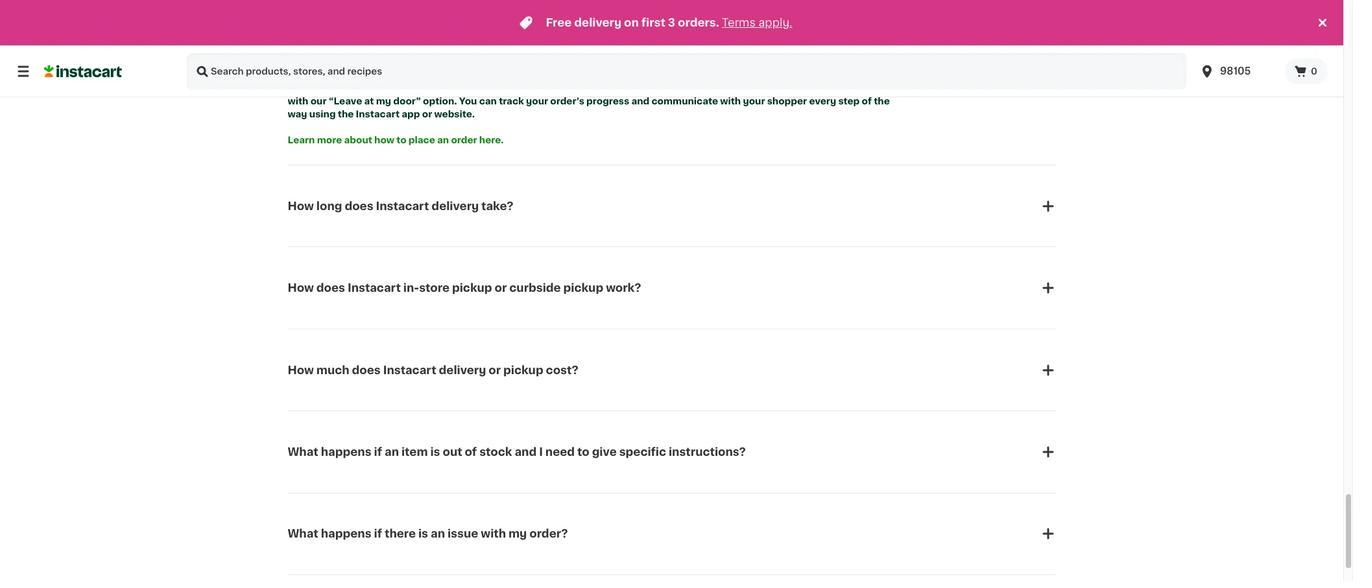 Task type: locate. For each thing, give the bounding box(es) containing it.
1 vertical spatial shopper
[[767, 97, 807, 106]]

order
[[451, 136, 477, 145]]

how
[[288, 22, 314, 32], [288, 201, 314, 211], [288, 283, 314, 293], [288, 365, 314, 375]]

of right out
[[465, 447, 477, 457]]

2 horizontal spatial is
[[839, 84, 847, 93]]

0 horizontal spatial place
[[409, 136, 435, 145]]

need
[[546, 447, 575, 457]]

place right how
[[409, 136, 435, 145]]

you
[[459, 97, 477, 106]]

2 if from the top
[[374, 529, 382, 539]]

how much does instacart delivery or pickup cost? button
[[288, 347, 1056, 394]]

of down the available at the right top of the page
[[862, 97, 872, 106]]

1 vertical spatial store
[[419, 283, 450, 293]]

free delivery on first 3 orders. terms apply.
[[546, 18, 793, 28]]

how for how does instacart in-store pickup or curbside pickup work?
[[288, 283, 314, 293]]

learn more about how to place an order here. link
[[288, 136, 504, 145]]

to
[[589, 84, 599, 93], [397, 136, 407, 145], [578, 447, 590, 457]]

deliver
[[647, 84, 680, 93]]

an left item
[[385, 447, 399, 457]]

shop down the from
[[601, 84, 625, 93]]

the up connect
[[371, 71, 387, 80]]

instructions?
[[669, 447, 746, 457]]

is inside it's simple. using the instacart app or website, shop for products from your store of choice near you. once you place your order, instacart will connect you with a personal shopper in your area to shop and deliver your order. contactless delivery is available with our "leave at my door" option. you can track your order's progress and communicate with your shopper every step of the way using the instacart app or website.
[[839, 84, 847, 93]]

of inside dropdown button
[[465, 447, 477, 457]]

1 horizontal spatial of
[[675, 71, 684, 80]]

specific
[[619, 447, 666, 457]]

what for what happens if there is an issue with my order?
[[288, 529, 318, 539]]

1 horizontal spatial the
[[371, 71, 387, 80]]

2 vertical spatial of
[[465, 447, 477, 457]]

what for what happens if an item is out of stock and i need to give specific instructions?
[[288, 447, 318, 457]]

0 vertical spatial app
[[435, 71, 454, 80]]

limited time offer region
[[0, 0, 1315, 45]]

work? inside the how does instacart in-store pickup or curbside pickup work? dropdown button
[[606, 283, 641, 293]]

how does instacart same-day delivery work? button
[[288, 3, 1056, 50]]

Search field
[[187, 53, 1187, 90]]

0
[[1311, 67, 1318, 76]]

how for how long does instacart delivery take?
[[288, 201, 314, 211]]

does inside dropdown button
[[345, 201, 373, 211]]

place
[[816, 71, 843, 80], [409, 136, 435, 145]]

how inside dropdown button
[[288, 201, 314, 211]]

0 horizontal spatial shop
[[511, 71, 534, 80]]

1 vertical spatial app
[[402, 110, 420, 119]]

my inside it's simple. using the instacart app or website, shop for products from your store of choice near you. once you place your order, instacart will connect you with a personal shopper in your area to shop and deliver your order. contactless delivery is available with our "leave at my door" option. you can track your order's progress and communicate with your shopper every step of the way using the instacart app or website.
[[376, 97, 391, 106]]

pickup right curbside
[[564, 283, 604, 293]]

1 if from the top
[[374, 447, 382, 457]]

our
[[311, 97, 327, 106]]

website,
[[468, 71, 509, 80]]

2 vertical spatial the
[[338, 110, 354, 119]]

1 what from the top
[[288, 447, 318, 457]]

place up every
[[816, 71, 843, 80]]

an
[[437, 136, 449, 145], [385, 447, 399, 457], [431, 529, 445, 539]]

for
[[536, 71, 550, 80]]

1 vertical spatial work?
[[606, 283, 641, 293]]

1 vertical spatial happens
[[321, 529, 372, 539]]

work?
[[514, 22, 550, 32], [606, 283, 641, 293]]

same-
[[403, 22, 440, 32]]

near
[[721, 71, 743, 80]]

and
[[627, 84, 645, 93], [632, 97, 650, 106], [515, 447, 537, 457]]

on
[[624, 18, 639, 28]]

1 horizontal spatial my
[[509, 529, 527, 539]]

2 horizontal spatial pickup
[[564, 283, 604, 293]]

1 how from the top
[[288, 22, 314, 32]]

here.
[[479, 136, 504, 145]]

shopper up track
[[489, 84, 529, 93]]

1 vertical spatial my
[[509, 529, 527, 539]]

and left i
[[515, 447, 537, 457]]

with
[[414, 84, 435, 93], [288, 97, 308, 106], [720, 97, 741, 106], [481, 529, 506, 539]]

0 horizontal spatial store
[[419, 283, 450, 293]]

3
[[668, 18, 676, 28]]

1 vertical spatial shop
[[601, 84, 625, 93]]

1 horizontal spatial you
[[796, 71, 814, 80]]

0 vertical spatial to
[[589, 84, 599, 93]]

an left order
[[437, 136, 449, 145]]

can
[[479, 97, 497, 106]]

my right at
[[376, 97, 391, 106]]

shopper
[[489, 84, 529, 93], [767, 97, 807, 106]]

with inside dropdown button
[[481, 529, 506, 539]]

order's
[[550, 97, 585, 106]]

2 happens from the top
[[321, 529, 372, 539]]

my
[[376, 97, 391, 106], [509, 529, 527, 539]]

98105 button
[[1192, 53, 1286, 90]]

1 horizontal spatial store
[[647, 71, 672, 80]]

how does instacart in-store pickup or curbside pickup work?
[[288, 283, 641, 293]]

app up a
[[435, 71, 454, 80]]

1 horizontal spatial place
[[816, 71, 843, 80]]

2 vertical spatial and
[[515, 447, 537, 457]]

1 vertical spatial the
[[874, 97, 890, 106]]

how long does instacart delivery take? button
[[288, 183, 1056, 229]]

to right area
[[589, 84, 599, 93]]

0 vertical spatial store
[[647, 71, 672, 80]]

give
[[592, 447, 617, 457]]

shopper down contactless
[[767, 97, 807, 106]]

you
[[796, 71, 814, 80], [394, 84, 412, 93]]

if left item
[[374, 447, 382, 457]]

app down door"
[[402, 110, 420, 119]]

with left a
[[414, 84, 435, 93]]

you.
[[745, 71, 766, 80]]

what
[[288, 447, 318, 457], [288, 529, 318, 539]]

products
[[552, 71, 596, 80]]

your down for
[[542, 84, 564, 93]]

pickup left cost?
[[504, 365, 544, 375]]

1 vertical spatial of
[[862, 97, 872, 106]]

what happens if there is an issue with my order?
[[288, 529, 568, 539]]

how much does instacart delivery or pickup cost?
[[288, 365, 579, 375]]

delivery inside it's simple. using the instacart app or website, shop for products from your store of choice near you. once you place your order, instacart will connect you with a personal shopper in your area to shop and deliver your order. contactless delivery is available with our "leave at my door" option. you can track your order's progress and communicate with your shopper every step of the way using the instacart app or website.
[[798, 84, 837, 93]]

every
[[809, 97, 837, 106]]

0 vertical spatial if
[[374, 447, 382, 457]]

an left issue
[[431, 529, 445, 539]]

choice
[[687, 71, 719, 80]]

there
[[385, 529, 416, 539]]

0 horizontal spatial of
[[465, 447, 477, 457]]

take?
[[482, 201, 514, 211]]

my left 'order?' on the bottom of the page
[[509, 529, 527, 539]]

store inside dropdown button
[[419, 283, 450, 293]]

order?
[[530, 529, 568, 539]]

0 horizontal spatial the
[[338, 110, 354, 119]]

long
[[317, 201, 342, 211]]

0 horizontal spatial work?
[[514, 22, 550, 32]]

and left deliver at the top of page
[[627, 84, 645, 93]]

your down in
[[526, 97, 548, 106]]

of
[[675, 71, 684, 80], [862, 97, 872, 106], [465, 447, 477, 457]]

store inside it's simple. using the instacart app or website, shop for products from your store of choice near you. once you place your order, instacart will connect you with a personal shopper in your area to shop and deliver your order. contactless delivery is available with our "leave at my door" option. you can track your order's progress and communicate with your shopper every step of the way using the instacart app or website.
[[647, 71, 672, 80]]

does
[[317, 22, 345, 32], [345, 201, 373, 211], [317, 283, 345, 293], [352, 365, 381, 375]]

or
[[456, 71, 466, 80], [422, 110, 432, 119], [495, 283, 507, 293], [489, 365, 501, 375]]

to right how
[[397, 136, 407, 145]]

0 vertical spatial the
[[371, 71, 387, 80]]

2 vertical spatial to
[[578, 447, 590, 457]]

delivery inside limited time offer region
[[574, 18, 622, 28]]

communicate
[[652, 97, 718, 106]]

2 what from the top
[[288, 529, 318, 539]]

of up deliver at the top of page
[[675, 71, 684, 80]]

2 how from the top
[[288, 201, 314, 211]]

1 horizontal spatial app
[[435, 71, 454, 80]]

3 how from the top
[[288, 283, 314, 293]]

1 vertical spatial if
[[374, 529, 382, 539]]

is right there
[[419, 529, 428, 539]]

pickup right in-
[[452, 283, 492, 293]]

is left out
[[430, 447, 440, 457]]

0 horizontal spatial pickup
[[452, 283, 492, 293]]

to left give
[[578, 447, 590, 457]]

is up step
[[839, 84, 847, 93]]

once
[[768, 71, 794, 80]]

your right the from
[[623, 71, 645, 80]]

you right the once
[[796, 71, 814, 80]]

door"
[[393, 97, 421, 106]]

it's
[[288, 71, 303, 80]]

1 vertical spatial what
[[288, 529, 318, 539]]

with up way
[[288, 97, 308, 106]]

using
[[309, 110, 336, 119]]

0 vertical spatial my
[[376, 97, 391, 106]]

store
[[647, 71, 672, 80], [419, 283, 450, 293]]

1 horizontal spatial shop
[[601, 84, 625, 93]]

0 vertical spatial what
[[288, 447, 318, 457]]

1 happens from the top
[[321, 447, 372, 457]]

if for an
[[374, 447, 382, 457]]

the
[[371, 71, 387, 80], [874, 97, 890, 106], [338, 110, 354, 119]]

1 horizontal spatial work?
[[606, 283, 641, 293]]

0 horizontal spatial my
[[376, 97, 391, 106]]

instacart
[[348, 22, 401, 32], [389, 71, 433, 80], [288, 84, 332, 93], [356, 110, 400, 119], [376, 201, 429, 211], [348, 283, 401, 293], [383, 365, 436, 375]]

i
[[539, 447, 543, 457]]

in
[[531, 84, 540, 93]]

shop up in
[[511, 71, 534, 80]]

0 horizontal spatial is
[[419, 529, 428, 539]]

to inside dropdown button
[[578, 447, 590, 457]]

the down "leave
[[338, 110, 354, 119]]

0 horizontal spatial you
[[394, 84, 412, 93]]

0 vertical spatial an
[[437, 136, 449, 145]]

0 vertical spatial happens
[[321, 447, 372, 457]]

4 how from the top
[[288, 365, 314, 375]]

learn
[[288, 136, 315, 145]]

1 vertical spatial place
[[409, 136, 435, 145]]

happens
[[321, 447, 372, 457], [321, 529, 372, 539]]

and down deliver at the top of page
[[632, 97, 650, 106]]

what happens if there is an issue with my order? button
[[288, 511, 1056, 558]]

track
[[499, 97, 524, 106]]

at
[[364, 97, 374, 106]]

None search field
[[187, 53, 1187, 90]]

with right issue
[[481, 529, 506, 539]]

your down contactless
[[743, 97, 765, 106]]

how long does instacart delivery take?
[[288, 201, 514, 211]]

0 horizontal spatial app
[[402, 110, 420, 119]]

if left there
[[374, 529, 382, 539]]

98105 button
[[1200, 53, 1278, 90]]

0 vertical spatial is
[[839, 84, 847, 93]]

1 vertical spatial an
[[385, 447, 399, 457]]

and inside dropdown button
[[515, 447, 537, 457]]

2 vertical spatial an
[[431, 529, 445, 539]]

0 vertical spatial place
[[816, 71, 843, 80]]

1 vertical spatial is
[[430, 447, 440, 457]]

0 vertical spatial work?
[[514, 22, 550, 32]]

the down the available at the right top of the page
[[874, 97, 890, 106]]

if
[[374, 447, 382, 457], [374, 529, 382, 539]]

0 horizontal spatial shopper
[[489, 84, 529, 93]]

you up door"
[[394, 84, 412, 93]]

available
[[849, 84, 892, 93]]

cost?
[[546, 365, 579, 375]]

happens for an
[[321, 447, 372, 457]]



Task type: vqa. For each thing, say whether or not it's contained in the screenshot.
Treatment
no



Task type: describe. For each thing, give the bounding box(es) containing it.
1 vertical spatial to
[[397, 136, 407, 145]]

1 horizontal spatial shopper
[[767, 97, 807, 106]]

in-
[[403, 283, 419, 293]]

what happens if an item is out of stock and i need to give specific instructions?
[[288, 447, 746, 457]]

instacart inside dropdown button
[[376, 201, 429, 211]]

issue
[[448, 529, 478, 539]]

out
[[443, 447, 462, 457]]

0 vertical spatial and
[[627, 84, 645, 93]]

from
[[598, 71, 621, 80]]

if for there
[[374, 529, 382, 539]]

happens for there
[[321, 529, 372, 539]]

how
[[374, 136, 394, 145]]

step
[[839, 97, 860, 106]]

0 vertical spatial you
[[796, 71, 814, 80]]

2 horizontal spatial of
[[862, 97, 872, 106]]

learn more about how to place an order here.
[[288, 136, 504, 145]]

using
[[342, 71, 369, 80]]

about
[[344, 136, 372, 145]]

instacart logo image
[[44, 64, 122, 79]]

0 vertical spatial shop
[[511, 71, 534, 80]]

your up the available at the right top of the page
[[845, 71, 867, 80]]

1 vertical spatial you
[[394, 84, 412, 93]]

orders.
[[678, 18, 720, 28]]

day
[[440, 22, 462, 32]]

curbside
[[510, 283, 561, 293]]

an inside 'what happens if an item is out of stock and i need to give specific instructions?' dropdown button
[[385, 447, 399, 457]]

how for how much does instacart delivery or pickup cost?
[[288, 365, 314, 375]]

personal
[[445, 84, 487, 93]]

more
[[317, 136, 342, 145]]

item
[[402, 447, 428, 457]]

your up communicate
[[683, 84, 705, 93]]

area
[[566, 84, 587, 93]]

a
[[437, 84, 443, 93]]

terms apply. link
[[722, 18, 793, 28]]

way
[[288, 110, 307, 119]]

option.
[[423, 97, 457, 106]]

connect
[[352, 84, 392, 93]]

simple.
[[305, 71, 340, 80]]

with down order.
[[720, 97, 741, 106]]

how does instacart same-day delivery work?
[[288, 22, 550, 32]]

98105
[[1221, 66, 1251, 76]]

0 vertical spatial shopper
[[489, 84, 529, 93]]

2 horizontal spatial the
[[874, 97, 890, 106]]

work? inside how does instacart same-day delivery work? dropdown button
[[514, 22, 550, 32]]

much
[[317, 365, 350, 375]]

"leave
[[329, 97, 362, 106]]

apply.
[[759, 18, 793, 28]]

will
[[334, 84, 350, 93]]

website.
[[434, 110, 475, 119]]

1 horizontal spatial is
[[430, 447, 440, 457]]

how does instacart in-store pickup or curbside pickup work? button
[[288, 265, 1056, 312]]

stock
[[480, 447, 512, 457]]

0 vertical spatial of
[[675, 71, 684, 80]]

order,
[[869, 71, 897, 80]]

1 vertical spatial and
[[632, 97, 650, 106]]

how for how does instacart same-day delivery work?
[[288, 22, 314, 32]]

it's simple. using the instacart app or website, shop for products from your store of choice near you. once you place your order, instacart will connect you with a personal shopper in your area to shop and deliver your order. contactless delivery is available with our "leave at my door" option. you can track your order's progress and communicate with your shopper every step of the way using the instacart app or website.
[[288, 71, 900, 119]]

my inside "what happens if there is an issue with my order?" dropdown button
[[509, 529, 527, 539]]

place inside it's simple. using the instacart app or website, shop for products from your store of choice near you. once you place your order, instacart will connect you with a personal shopper in your area to shop and deliver your order. contactless delivery is available with our "leave at my door" option. you can track your order's progress and communicate with your shopper every step of the way using the instacart app or website.
[[816, 71, 843, 80]]

0 button
[[1286, 58, 1328, 84]]

to inside it's simple. using the instacart app or website, shop for products from your store of choice near you. once you place your order, instacart will connect you with a personal shopper in your area to shop and deliver your order. contactless delivery is available with our "leave at my door" option. you can track your order's progress and communicate with your shopper every step of the way using the instacart app or website.
[[589, 84, 599, 93]]

progress
[[587, 97, 630, 106]]

1 horizontal spatial pickup
[[504, 365, 544, 375]]

terms
[[722, 18, 756, 28]]

delivery inside dropdown button
[[432, 201, 479, 211]]

order.
[[707, 84, 735, 93]]

what happens if an item is out of stock and i need to give specific instructions? button
[[288, 429, 1056, 476]]

2 vertical spatial is
[[419, 529, 428, 539]]

an inside "what happens if there is an issue with my order?" dropdown button
[[431, 529, 445, 539]]

free
[[546, 18, 572, 28]]

contactless
[[737, 84, 796, 93]]

first
[[642, 18, 666, 28]]



